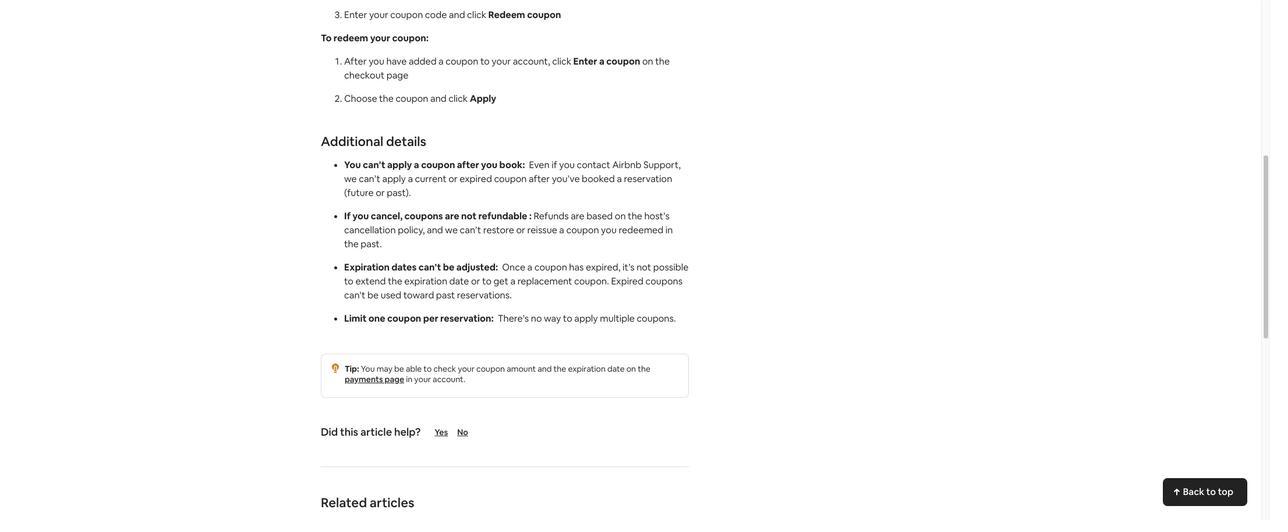 Task type: describe. For each thing, give the bounding box(es) containing it.
on inside the refunds are based on the host's cancellation policy, and we can't restore or reissue a coupon you redeemed in the past.
[[615, 210, 626, 223]]

additional details
[[321, 133, 427, 150]]

additional
[[321, 133, 384, 150]]

to right way on the bottom
[[563, 313, 573, 325]]

checkout
[[344, 69, 385, 82]]

and inside tip: you may be able to check your coupon amount and the expiration date on the payments page in your account.
[[538, 364, 552, 375]]

tip:
[[345, 364, 359, 375]]

0 vertical spatial apply
[[388, 159, 412, 171]]

expiration
[[344, 262, 390, 274]]

expiration dates can't be adjusted:
[[344, 262, 498, 274]]

adjusted:
[[457, 262, 498, 274]]

be for may
[[394, 364, 404, 375]]

may
[[377, 364, 393, 375]]

can't
[[344, 290, 366, 302]]

refunds are based on the host's cancellation policy, and we can't restore or reissue a coupon you redeemed in the past.
[[344, 210, 673, 251]]

even if you contact airbnb support, we can't apply a current or expired coupon after you've booked a reservation (future or past).
[[344, 159, 681, 199]]

or right current
[[449, 173, 458, 185]]

support,
[[644, 159, 681, 171]]

coupon inside even if you contact airbnb support, we can't apply a current or expired coupon after you've booked a reservation (future or past).
[[494, 173, 527, 185]]

0 vertical spatial click
[[467, 9, 487, 21]]

check
[[434, 364, 456, 375]]

yes button
[[435, 428, 448, 438]]

expired,
[[586, 262, 621, 274]]

restore
[[484, 224, 514, 237]]

extend
[[356, 276, 386, 288]]

toward
[[404, 290, 434, 302]]

2 vertical spatial apply
[[575, 313, 598, 325]]

one
[[369, 313, 386, 325]]

coupon:
[[392, 32, 429, 44]]

tip: you may be able to check your coupon amount and the expiration date on the payments page in your account.
[[345, 364, 651, 385]]

page inside tip: you may be able to check your coupon amount and the expiration date on the payments page in your account.
[[385, 375, 404, 385]]

account.
[[433, 375, 466, 385]]

after inside even if you contact airbnb support, we can't apply a current or expired coupon after you've booked a reservation (future or past).
[[529, 173, 550, 185]]

your left account,
[[492, 55, 511, 68]]

coupon inside the refunds are based on the host's cancellation policy, and we can't restore or reissue a coupon you redeemed in the past.
[[567, 224, 599, 237]]

no button
[[458, 428, 491, 438]]

past.
[[361, 238, 382, 251]]

cancellation
[[344, 224, 396, 237]]

be inside once a coupon has expired, it's not possible to extend the expiration date or to get a replacement coupon. expired coupons can't be used toward past reservations.
[[368, 290, 379, 302]]

we inside the refunds are based on the host's cancellation policy, and we can't restore or reissue a coupon you redeemed in the past.
[[445, 224, 458, 237]]

if
[[552, 159, 557, 171]]

and inside the refunds are based on the host's cancellation policy, and we can't restore or reissue a coupon you redeemed in the past.
[[427, 224, 443, 237]]

has
[[569, 262, 584, 274]]

related articles
[[321, 495, 415, 512]]

in for redeemed
[[666, 224, 673, 237]]

choose
[[344, 93, 377, 105]]

date inside once a coupon has expired, it's not possible to extend the expiration date or to get a replacement coupon. expired coupons can't be used toward past reservations.
[[450, 276, 469, 288]]

can't down additional details
[[363, 159, 386, 171]]

per
[[423, 313, 439, 325]]

contact airbnb
[[577, 159, 642, 171]]

to redeem your coupon:
[[321, 32, 429, 44]]

or inside the refunds are based on the host's cancellation policy, and we can't restore or reissue a coupon you redeemed in the past.
[[516, 224, 526, 237]]

your up to redeem your coupon:
[[369, 9, 388, 21]]

you've
[[552, 173, 580, 185]]

the inside on the checkout page
[[656, 55, 670, 68]]

way
[[544, 313, 561, 325]]

booked
[[582, 173, 615, 185]]

after
[[344, 55, 367, 68]]

not inside once a coupon has expired, it's not possible to extend the expiration date or to get a replacement coupon. expired coupons can't be used toward past reservations.
[[637, 262, 652, 274]]

expiration inside tip: you may be able to check your coupon amount and the expiration date on the payments page in your account.
[[568, 364, 606, 375]]

get
[[494, 276, 509, 288]]

or left past). at the left of page
[[376, 187, 385, 199]]

if you cancel, coupons are not refundable :
[[344, 210, 534, 223]]

back to top button
[[1164, 479, 1248, 507]]

reissue
[[528, 224, 558, 237]]

limit one coupon per reservation: there's no way to apply multiple coupons.
[[344, 313, 676, 325]]

articles
[[370, 495, 415, 512]]

dates
[[392, 262, 417, 274]]

book:
[[500, 159, 525, 171]]

did
[[321, 426, 338, 439]]

used
[[381, 290, 402, 302]]

current
[[415, 173, 447, 185]]

and right "code"
[[449, 9, 465, 21]]

coupon inside once a coupon has expired, it's not possible to extend the expiration date or to get a replacement coupon. expired coupons can't be used toward past reservations.
[[535, 262, 567, 274]]

past
[[436, 290, 455, 302]]

reservations.
[[457, 290, 512, 302]]

2 vertical spatial click
[[449, 93, 468, 105]]

apply
[[470, 93, 497, 105]]

replacement
[[518, 276, 572, 288]]

page inside on the checkout page
[[387, 69, 409, 82]]

to up can't
[[344, 276, 354, 288]]

multiple
[[600, 313, 635, 325]]

can't inside even if you contact airbnb support, we can't apply a current or expired coupon after you've booked a reservation (future or past).
[[359, 173, 380, 185]]

you can't apply a coupon after you book:
[[344, 159, 525, 171]]

yes
[[435, 428, 448, 438]]

account,
[[513, 55, 550, 68]]

help?
[[394, 426, 421, 439]]

on inside on the checkout page
[[643, 55, 654, 68]]

payments
[[345, 375, 383, 385]]

0 vertical spatial you
[[344, 159, 361, 171]]

based
[[587, 210, 613, 223]]

refundable :
[[479, 210, 532, 223]]

able
[[406, 364, 422, 375]]

no
[[458, 428, 468, 438]]



Task type: vqa. For each thing, say whether or not it's contained in the screenshot.
Free
no



Task type: locate. For each thing, give the bounding box(es) containing it.
1 vertical spatial be
[[368, 290, 379, 302]]

or down "adjusted:"
[[471, 276, 480, 288]]

and down added
[[431, 93, 447, 105]]

past).
[[387, 187, 411, 199]]

apply left multiple
[[575, 313, 598, 325]]

to right able
[[424, 364, 432, 375]]

we inside even if you contact airbnb support, we can't apply a current or expired coupon after you've booked a reservation (future or past).
[[344, 173, 357, 185]]

be down extend
[[368, 290, 379, 302]]

0 horizontal spatial be
[[368, 290, 379, 302]]

0 vertical spatial not
[[461, 210, 477, 223]]

you inside the refunds are based on the host's cancellation policy, and we can't restore or reissue a coupon you redeemed in the past.
[[601, 224, 617, 237]]

coupon inside tip: you may be able to check your coupon amount and the expiration date on the payments page in your account.
[[477, 364, 505, 375]]

1 vertical spatial we
[[445, 224, 458, 237]]

and down if you cancel, coupons are not refundable :
[[427, 224, 443, 237]]

1 horizontal spatial coupons
[[646, 276, 683, 288]]

in inside tip: you may be able to check your coupon amount and the expiration date on the payments page in your account.
[[406, 375, 413, 385]]

policy,
[[398, 224, 425, 237]]

0 vertical spatial enter
[[344, 9, 367, 21]]

in down host's
[[666, 224, 673, 237]]

your up have
[[370, 32, 390, 44]]

a inside the refunds are based on the host's cancellation policy, and we can't restore or reissue a coupon you redeemed in the past.
[[560, 224, 565, 237]]

are down current
[[445, 210, 459, 223]]

coupon.
[[575, 276, 609, 288]]

top
[[1219, 487, 1234, 499]]

not right it's
[[637, 262, 652, 274]]

1 vertical spatial on
[[615, 210, 626, 223]]

page down have
[[387, 69, 409, 82]]

in right may
[[406, 375, 413, 385]]

0 horizontal spatial date
[[450, 276, 469, 288]]

0 vertical spatial we
[[344, 173, 357, 185]]

a
[[439, 55, 444, 68], [600, 55, 605, 68], [414, 159, 419, 171], [408, 173, 413, 185], [617, 173, 622, 185], [560, 224, 565, 237], [528, 262, 533, 274], [511, 276, 516, 288]]

1 horizontal spatial after
[[529, 173, 550, 185]]

in for page
[[406, 375, 413, 385]]

0 horizontal spatial not
[[461, 210, 477, 223]]

expiration inside once a coupon has expired, it's not possible to extend the expiration date or to get a replacement coupon. expired coupons can't be used toward past reservations.
[[405, 276, 448, 288]]

we down if you cancel, coupons are not refundable :
[[445, 224, 458, 237]]

the
[[656, 55, 670, 68], [379, 93, 394, 105], [628, 210, 643, 223], [344, 238, 359, 251], [388, 276, 403, 288], [554, 364, 567, 375], [638, 364, 651, 375]]

refunds
[[534, 210, 569, 223]]

not
[[461, 210, 477, 223], [637, 262, 652, 274]]

amount
[[507, 364, 536, 375]]

did this article help?
[[321, 426, 421, 439]]

can't right the dates
[[419, 262, 441, 274]]

on
[[643, 55, 654, 68], [615, 210, 626, 223], [627, 364, 636, 375]]

added
[[409, 55, 437, 68]]

are inside the refunds are based on the host's cancellation policy, and we can't restore or reissue a coupon you redeemed in the past.
[[571, 210, 585, 223]]

to up apply
[[481, 55, 490, 68]]

1 horizontal spatial expiration
[[568, 364, 606, 375]]

on the checkout page
[[344, 55, 670, 82]]

0 horizontal spatial expiration
[[405, 276, 448, 288]]

0 vertical spatial expiration
[[405, 276, 448, 288]]

expired
[[611, 276, 644, 288]]

page left able
[[385, 375, 404, 385]]

or down refundable :
[[516, 224, 526, 237]]

0 horizontal spatial in
[[406, 375, 413, 385]]

redeemed
[[619, 224, 664, 237]]

it's
[[623, 262, 635, 274]]

0 vertical spatial after
[[457, 159, 479, 171]]

your right check
[[458, 364, 475, 375]]

and right amount
[[538, 364, 552, 375]]

date down multiple
[[608, 364, 625, 375]]

enter up the redeem
[[344, 9, 367, 21]]

click right account,
[[552, 55, 572, 68]]

0 horizontal spatial coupons
[[405, 210, 443, 223]]

be right may
[[394, 364, 404, 375]]

1 vertical spatial apply
[[383, 173, 406, 185]]

apply inside even if you contact airbnb support, we can't apply a current or expired coupon after you've booked a reservation (future or past).
[[383, 173, 406, 185]]

page
[[387, 69, 409, 82], [385, 375, 404, 385]]

1 vertical spatial date
[[608, 364, 625, 375]]

and
[[449, 9, 465, 21], [431, 93, 447, 105], [427, 224, 443, 237], [538, 364, 552, 375]]

date inside tip: you may be able to check your coupon amount and the expiration date on the payments page in your account.
[[608, 364, 625, 375]]

to inside tip: you may be able to check your coupon amount and the expiration date on the payments page in your account.
[[424, 364, 432, 375]]

1 vertical spatial click
[[552, 55, 572, 68]]

0 vertical spatial be
[[443, 262, 455, 274]]

1 horizontal spatial be
[[394, 364, 404, 375]]

after down even
[[529, 173, 550, 185]]

0 vertical spatial on
[[643, 55, 654, 68]]

click left redeem
[[467, 9, 487, 21]]

after up expired
[[457, 159, 479, 171]]

(future
[[344, 187, 374, 199]]

can't
[[363, 159, 386, 171], [359, 173, 380, 185], [460, 224, 481, 237], [419, 262, 441, 274]]

expiration
[[405, 276, 448, 288], [568, 364, 606, 375]]

this
[[340, 426, 358, 439]]

apply
[[388, 159, 412, 171], [383, 173, 406, 185], [575, 313, 598, 325]]

1 vertical spatial enter
[[574, 55, 598, 68]]

1 vertical spatial you
[[361, 364, 375, 375]]

1 horizontal spatial enter
[[574, 55, 598, 68]]

host's
[[645, 210, 670, 223]]

article
[[361, 426, 392, 439]]

0 horizontal spatial enter
[[344, 9, 367, 21]]

related
[[321, 495, 367, 512]]

you
[[344, 159, 361, 171], [361, 364, 375, 375]]

or inside once a coupon has expired, it's not possible to extend the expiration date or to get a replacement coupon. expired coupons can't be used toward past reservations.
[[471, 276, 480, 288]]

to left top
[[1207, 487, 1217, 499]]

we
[[344, 173, 357, 185], [445, 224, 458, 237]]

1 vertical spatial coupons
[[646, 276, 683, 288]]

to
[[321, 32, 332, 44]]

are left 'based'
[[571, 210, 585, 223]]

coupons inside once a coupon has expired, it's not possible to extend the expiration date or to get a replacement coupon. expired coupons can't be used toward past reservations.
[[646, 276, 683, 288]]

be inside tip: you may be able to check your coupon amount and the expiration date on the payments page in your account.
[[394, 364, 404, 375]]

you right tip:
[[361, 364, 375, 375]]

0 horizontal spatial are
[[445, 210, 459, 223]]

1 are from the left
[[445, 210, 459, 223]]

not left refundable :
[[461, 210, 477, 223]]

0 horizontal spatial after
[[457, 159, 479, 171]]

on inside tip: you may be able to check your coupon amount and the expiration date on the payments page in your account.
[[627, 364, 636, 375]]

be for can't
[[443, 262, 455, 274]]

possible
[[654, 262, 689, 274]]

1 horizontal spatial are
[[571, 210, 585, 223]]

0 vertical spatial page
[[387, 69, 409, 82]]

even
[[529, 159, 550, 171]]

reservation
[[624, 173, 673, 185]]

be up the past
[[443, 262, 455, 274]]

back
[[1184, 487, 1205, 499]]

if
[[344, 210, 351, 223]]

can't inside the refunds are based on the host's cancellation policy, and we can't restore or reissue a coupon you redeemed in the past.
[[460, 224, 481, 237]]

enter your coupon code and click redeem coupon
[[344, 9, 561, 21]]

reservation:
[[441, 313, 494, 325]]

your left check
[[414, 375, 431, 385]]

there's
[[498, 313, 529, 325]]

apply down details
[[388, 159, 412, 171]]

enter
[[344, 9, 367, 21], [574, 55, 598, 68]]

you down additional
[[344, 159, 361, 171]]

enter right account,
[[574, 55, 598, 68]]

choose the coupon and click apply
[[344, 93, 497, 105]]

coupons.
[[637, 313, 676, 325]]

1 horizontal spatial on
[[627, 364, 636, 375]]

0 vertical spatial date
[[450, 276, 469, 288]]

you
[[369, 55, 385, 68], [481, 159, 498, 171], [559, 159, 575, 171], [353, 210, 369, 223], [601, 224, 617, 237]]

date
[[450, 276, 469, 288], [608, 364, 625, 375]]

1 vertical spatial in
[[406, 375, 413, 385]]

once a coupon has expired, it's not possible to extend the expiration date or to get a replacement coupon. expired coupons can't be used toward past reservations.
[[344, 262, 689, 302]]

coupons up policy,
[[405, 210, 443, 223]]

to
[[481, 55, 490, 68], [344, 276, 354, 288], [482, 276, 492, 288], [563, 313, 573, 325], [424, 364, 432, 375], [1207, 487, 1217, 499]]

we up (future
[[344, 173, 357, 185]]

1 vertical spatial after
[[529, 173, 550, 185]]

2 vertical spatial be
[[394, 364, 404, 375]]

details
[[386, 133, 427, 150]]

cancel,
[[371, 210, 403, 223]]

have
[[387, 55, 407, 68]]

you inside even if you contact airbnb support, we can't apply a current or expired coupon after you've booked a reservation (future or past).
[[559, 159, 575, 171]]

0 vertical spatial coupons
[[405, 210, 443, 223]]

date up the past
[[450, 276, 469, 288]]

2 horizontal spatial on
[[643, 55, 654, 68]]

2 horizontal spatial be
[[443, 262, 455, 274]]

1 vertical spatial page
[[385, 375, 404, 385]]

coupons down possible
[[646, 276, 683, 288]]

after
[[457, 159, 479, 171], [529, 173, 550, 185]]

after you have added a coupon to your account, click enter a coupon
[[344, 55, 641, 68]]

1 horizontal spatial we
[[445, 224, 458, 237]]

1 vertical spatial expiration
[[568, 364, 606, 375]]

1 horizontal spatial in
[[666, 224, 673, 237]]

expired
[[460, 173, 492, 185]]

0 horizontal spatial we
[[344, 173, 357, 185]]

1 horizontal spatial date
[[608, 364, 625, 375]]

click left apply
[[449, 93, 468, 105]]

to left get
[[482, 276, 492, 288]]

to inside button
[[1207, 487, 1217, 499]]

limit
[[344, 313, 367, 325]]

redeem
[[334, 32, 368, 44]]

apply up past). at the left of page
[[383, 173, 406, 185]]

once
[[502, 262, 526, 274]]

no
[[531, 313, 542, 325]]

can't left restore
[[460, 224, 481, 237]]

the inside once a coupon has expired, it's not possible to extend the expiration date or to get a replacement coupon. expired coupons can't be used toward past reservations.
[[388, 276, 403, 288]]

redeem
[[489, 9, 525, 21]]

0 vertical spatial in
[[666, 224, 673, 237]]

coupon
[[391, 9, 423, 21], [527, 9, 561, 21], [446, 55, 479, 68], [607, 55, 641, 68], [396, 93, 429, 105], [421, 159, 455, 171], [494, 173, 527, 185], [567, 224, 599, 237], [535, 262, 567, 274], [388, 313, 421, 325], [477, 364, 505, 375]]

0 horizontal spatial on
[[615, 210, 626, 223]]

can't up (future
[[359, 173, 380, 185]]

1 horizontal spatial not
[[637, 262, 652, 274]]

1 vertical spatial not
[[637, 262, 652, 274]]

2 are from the left
[[571, 210, 585, 223]]

code
[[425, 9, 447, 21]]

you inside tip: you may be able to check your coupon amount and the expiration date on the payments page in your account.
[[361, 364, 375, 375]]

in inside the refunds are based on the host's cancellation policy, and we can't restore or reissue a coupon you redeemed in the past.
[[666, 224, 673, 237]]

back to top
[[1184, 487, 1234, 499]]

or
[[449, 173, 458, 185], [376, 187, 385, 199], [516, 224, 526, 237], [471, 276, 480, 288]]

2 vertical spatial on
[[627, 364, 636, 375]]



